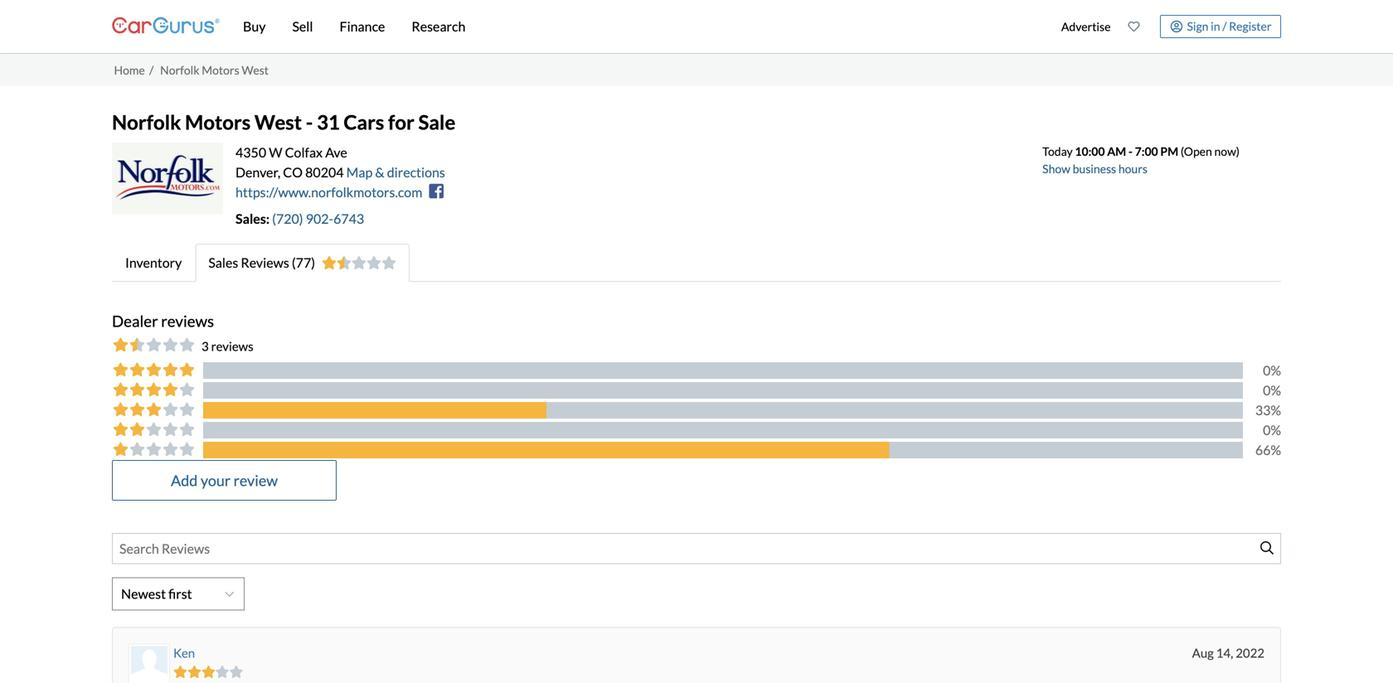 Task type: describe. For each thing, give the bounding box(es) containing it.
sales:
[[236, 211, 270, 227]]

show
[[1043, 162, 1071, 176]]

chevron down image
[[225, 589, 234, 599]]

10:00
[[1075, 144, 1105, 158]]

reviews for 3 reviews
[[211, 339, 254, 354]]

0 vertical spatial motors
[[202, 63, 239, 77]]

business
[[1073, 162, 1117, 176]]

register
[[1230, 19, 1272, 33]]

advertise link
[[1053, 3, 1120, 50]]

cargurus logo homepage link link
[[112, 3, 220, 50]]

now)
[[1215, 144, 1240, 158]]

sales reviews (77)
[[208, 255, 315, 271]]

home / norfolk motors west
[[114, 63, 269, 77]]

2022
[[1236, 646, 1265, 661]]

dealer
[[112, 312, 158, 330]]

sign in / register menu item
[[1149, 15, 1282, 38]]

1 vertical spatial /
[[149, 63, 154, 77]]

sales: (720) 902-6743
[[236, 211, 364, 227]]

add your review link
[[112, 460, 337, 501]]

1 vertical spatial motors
[[185, 110, 251, 134]]

1 vertical spatial west
[[255, 110, 302, 134]]

hours
[[1119, 162, 1148, 176]]

31
[[317, 110, 340, 134]]

map
[[346, 164, 373, 180]]

in
[[1211, 19, 1221, 33]]

3
[[202, 339, 209, 354]]

ken image
[[131, 647, 168, 683]]

0 vertical spatial norfolk
[[160, 63, 200, 77]]

3 reviews
[[202, 339, 254, 354]]

cars
[[344, 110, 384, 134]]

- for am
[[1129, 144, 1133, 158]]

Search Reviews field
[[112, 533, 1282, 564]]

cargurus logo homepage link image
[[112, 3, 220, 50]]

sign in / register
[[1188, 19, 1272, 33]]

/ inside menu item
[[1223, 19, 1227, 33]]

(720)
[[272, 211, 303, 227]]

research
[[412, 18, 466, 34]]

sign
[[1188, 19, 1209, 33]]

14,
[[1217, 646, 1234, 661]]

(77)
[[292, 255, 315, 271]]

buy
[[243, 18, 266, 34]]

33%
[[1256, 402, 1282, 418]]

denver,
[[236, 164, 281, 180]]

6743
[[334, 211, 364, 227]]

your
[[201, 472, 231, 490]]

sign in / register link
[[1160, 15, 1282, 38]]

&
[[375, 164, 385, 180]]

saved cars image
[[1129, 21, 1140, 32]]

7:00
[[1135, 144, 1159, 158]]

4350
[[236, 144, 266, 160]]

2 0% from the top
[[1264, 382, 1282, 399]]



Task type: vqa. For each thing, say whether or not it's contained in the screenshot.
the left results
no



Task type: locate. For each thing, give the bounding box(es) containing it.
tab list containing inventory
[[112, 244, 1282, 282]]

ken
[[173, 646, 195, 661]]

norfolk down home
[[112, 110, 181, 134]]

80204
[[305, 164, 344, 180]]

0 vertical spatial -
[[306, 110, 313, 134]]

4350 w colfax ave denver, co 80204 map & directions
[[236, 144, 445, 180]]

co
[[283, 164, 303, 180]]

0%
[[1264, 362, 1282, 379], [1264, 382, 1282, 399], [1264, 422, 1282, 438]]

0 vertical spatial reviews
[[161, 312, 214, 330]]

user icon image
[[1171, 20, 1183, 33]]

menu
[[1053, 3, 1282, 50]]

norfolk motors west - 31 cars for sale
[[112, 110, 456, 134]]

inventory tab
[[112, 244, 195, 282]]

/ right home
[[149, 63, 154, 77]]

facebook - norfolk motors west image
[[429, 183, 444, 199]]

reviews up 3 on the left
[[161, 312, 214, 330]]

-
[[306, 110, 313, 134], [1129, 144, 1133, 158]]

pm
[[1161, 144, 1179, 158]]

0 horizontal spatial -
[[306, 110, 313, 134]]

66%
[[1256, 442, 1282, 458]]

menu bar containing buy
[[220, 0, 1053, 53]]

today
[[1043, 144, 1073, 158]]

search image
[[1261, 542, 1274, 555]]

0 vertical spatial west
[[242, 63, 269, 77]]

1 vertical spatial 0%
[[1264, 382, 1282, 399]]

w
[[269, 144, 282, 160]]

motors down buy dropdown button
[[202, 63, 239, 77]]

0 vertical spatial /
[[1223, 19, 1227, 33]]

finance
[[340, 18, 385, 34]]

add
[[171, 472, 198, 490]]

west down buy dropdown button
[[242, 63, 269, 77]]

1 vertical spatial norfolk
[[112, 110, 181, 134]]

reviews right 3 on the left
[[211, 339, 254, 354]]

dealer reviews
[[112, 312, 214, 330]]

/
[[1223, 19, 1227, 33], [149, 63, 154, 77]]

(open
[[1181, 144, 1213, 158]]

home link
[[114, 63, 145, 77]]

star image
[[322, 256, 337, 270], [337, 256, 352, 270], [201, 666, 215, 678], [215, 666, 229, 678], [229, 666, 243, 678]]

map & directions link
[[346, 164, 445, 180]]

add your review
[[171, 472, 278, 490]]

today 10:00 am - 7:00 pm (open now) show business hours
[[1043, 144, 1240, 176]]

am
[[1108, 144, 1127, 158]]

1 vertical spatial -
[[1129, 144, 1133, 158]]

directions
[[387, 164, 445, 180]]

1 horizontal spatial -
[[1129, 144, 1133, 158]]

advertise
[[1062, 19, 1111, 34]]

1 horizontal spatial /
[[1223, 19, 1227, 33]]

2 vertical spatial 0%
[[1264, 422, 1282, 438]]

finance button
[[326, 0, 399, 53]]

0 vertical spatial 0%
[[1264, 362, 1282, 379]]

home
[[114, 63, 145, 77]]

norfolk
[[160, 63, 200, 77], [112, 110, 181, 134]]

902-
[[306, 211, 334, 227]]

1 0% from the top
[[1264, 362, 1282, 379]]

for
[[388, 110, 415, 134]]

west up w
[[255, 110, 302, 134]]

1 vertical spatial reviews
[[211, 339, 254, 354]]

menu containing sign in / register
[[1053, 3, 1282, 50]]

ave
[[325, 144, 347, 160]]

motors up the 4350
[[185, 110, 251, 134]]

0 horizontal spatial /
[[149, 63, 154, 77]]

norfolk motors west logo image
[[112, 143, 223, 214]]

reviews for dealer reviews
[[161, 312, 214, 330]]

(720) 902-6743 link
[[272, 211, 373, 227]]

star image
[[352, 256, 367, 270], [367, 256, 382, 270], [382, 256, 397, 270], [173, 666, 187, 678], [187, 666, 201, 678]]

reviews
[[241, 255, 289, 271]]

aug 14, 2022
[[1193, 646, 1265, 661]]

star half image
[[337, 256, 352, 270]]

inventory
[[125, 255, 182, 271]]

sell button
[[279, 0, 326, 53]]

https://www.norfolkmotors.com link
[[236, 184, 423, 200]]

- left 31
[[306, 110, 313, 134]]

menu bar
[[220, 0, 1053, 53]]

colfax
[[285, 144, 323, 160]]

sale
[[419, 110, 456, 134]]

review
[[234, 472, 278, 490]]

show business hours button
[[1043, 162, 1148, 176]]

tab list
[[112, 244, 1282, 282]]

- for west
[[306, 110, 313, 134]]

https://www.norfolkmotors.com
[[236, 184, 423, 200]]

- right 'am'
[[1129, 144, 1133, 158]]

norfolk down cargurus logo homepage link link
[[160, 63, 200, 77]]

research button
[[399, 0, 479, 53]]

3 0% from the top
[[1264, 422, 1282, 438]]

west
[[242, 63, 269, 77], [255, 110, 302, 134]]

buy button
[[230, 0, 279, 53]]

sales
[[208, 255, 238, 271]]

reviews
[[161, 312, 214, 330], [211, 339, 254, 354]]

- inside today 10:00 am - 7:00 pm (open now) show business hours
[[1129, 144, 1133, 158]]

sell
[[292, 18, 313, 34]]

ken link
[[173, 646, 195, 661]]

motors
[[202, 63, 239, 77], [185, 110, 251, 134]]

aug
[[1193, 646, 1214, 661]]

/ right "in"
[[1223, 19, 1227, 33]]



